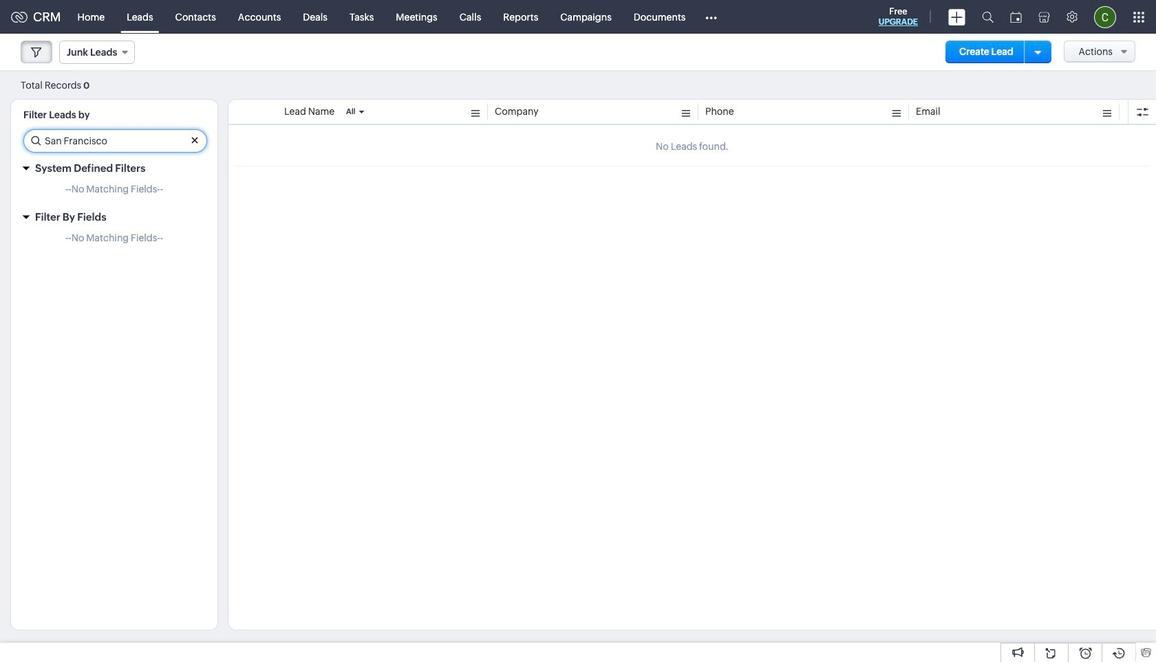 Task type: describe. For each thing, give the bounding box(es) containing it.
profile image
[[1094, 6, 1116, 28]]

Search text field
[[24, 130, 206, 152]]

create menu element
[[940, 0, 974, 33]]

create menu image
[[948, 9, 966, 25]]

logo image
[[11, 11, 28, 22]]

search element
[[974, 0, 1002, 34]]

Other Modules field
[[697, 6, 726, 28]]

1 region from the top
[[11, 180, 217, 205]]

profile element
[[1086, 0, 1125, 33]]

search image
[[982, 11, 994, 23]]



Task type: locate. For each thing, give the bounding box(es) containing it.
1 vertical spatial region
[[11, 229, 217, 254]]

calendar image
[[1010, 11, 1022, 22]]

2 region from the top
[[11, 229, 217, 254]]

0 vertical spatial region
[[11, 180, 217, 205]]

region
[[11, 180, 217, 205], [11, 229, 217, 254]]

None field
[[59, 41, 135, 64]]



